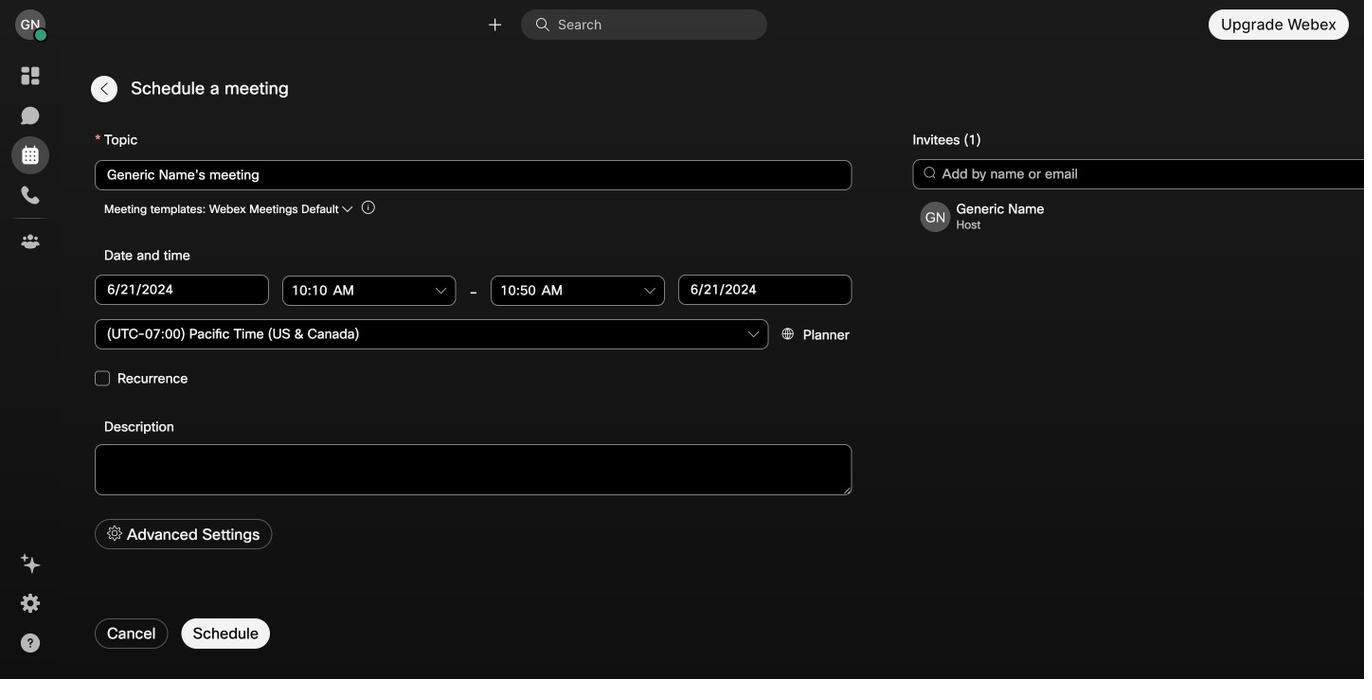 Task type: describe. For each thing, give the bounding box(es) containing it.
teams, has no new notifications image
[[19, 230, 42, 253]]

messaging, has no new notifications image
[[19, 104, 42, 127]]

webex tab list
[[11, 57, 49, 261]]

wrapper image
[[34, 29, 48, 42]]

what's new image
[[19, 552, 42, 575]]

meetings image
[[19, 144, 42, 167]]

wrapper image
[[535, 17, 558, 32]]



Task type: vqa. For each thing, say whether or not it's contained in the screenshot.
The 'Webex' tab list
yes



Task type: locate. For each thing, give the bounding box(es) containing it.
dashboard image
[[19, 64, 42, 87]]

settings image
[[19, 592, 42, 615]]

connect people image
[[486, 16, 504, 34]]

navigation
[[0, 49, 61, 679]]

calls image
[[19, 184, 42, 207]]

help image
[[19, 632, 42, 655]]



